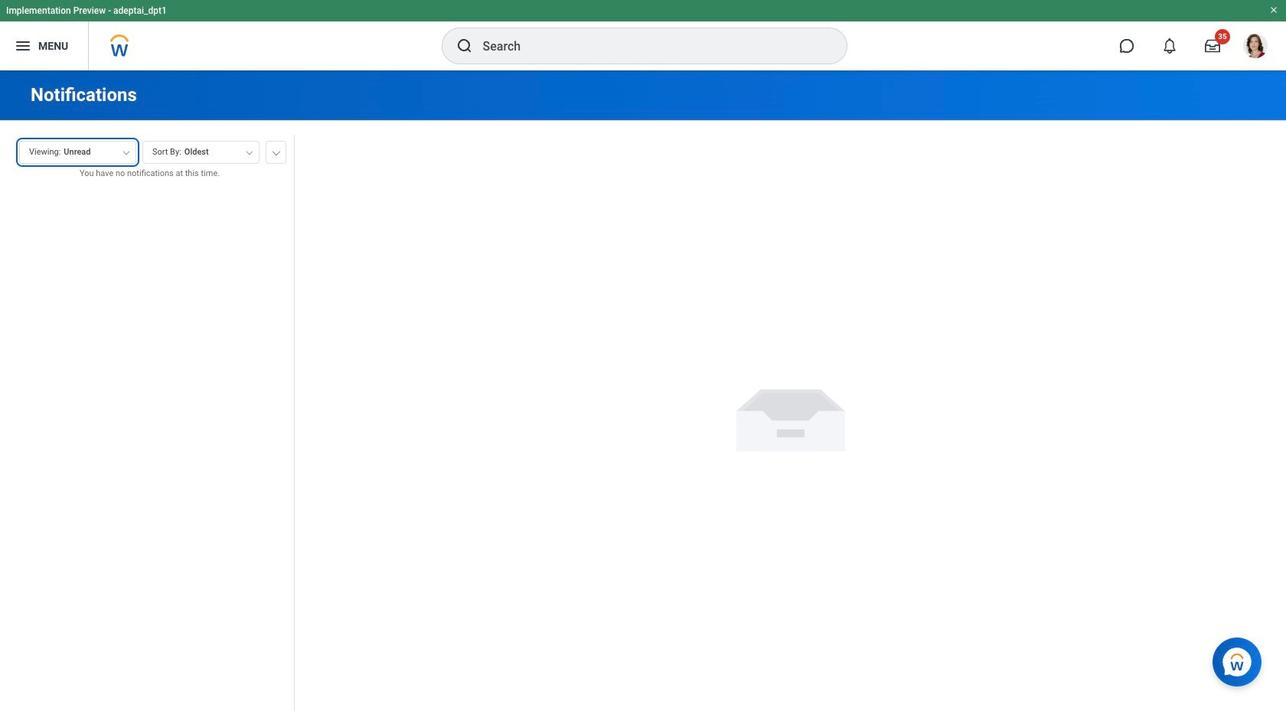 Task type: vqa. For each thing, say whether or not it's contained in the screenshot.
the "inbox large" image
yes



Task type: locate. For each thing, give the bounding box(es) containing it.
profile logan mcneil image
[[1244, 34, 1269, 61]]

search image
[[455, 37, 474, 55]]

inbox items list box
[[0, 191, 294, 712]]

tab panel
[[0, 134, 294, 712]]

notifications large image
[[1163, 38, 1178, 54]]

more image
[[272, 148, 281, 156]]

reading pane region
[[295, 121, 1287, 712]]

main content
[[0, 70, 1287, 712]]

banner
[[0, 0, 1287, 70]]

inbox large image
[[1206, 38, 1221, 54]]



Task type: describe. For each thing, give the bounding box(es) containing it.
justify image
[[14, 37, 32, 55]]

close environment banner image
[[1270, 5, 1279, 15]]

Search Workday  search field
[[483, 29, 815, 63]]



